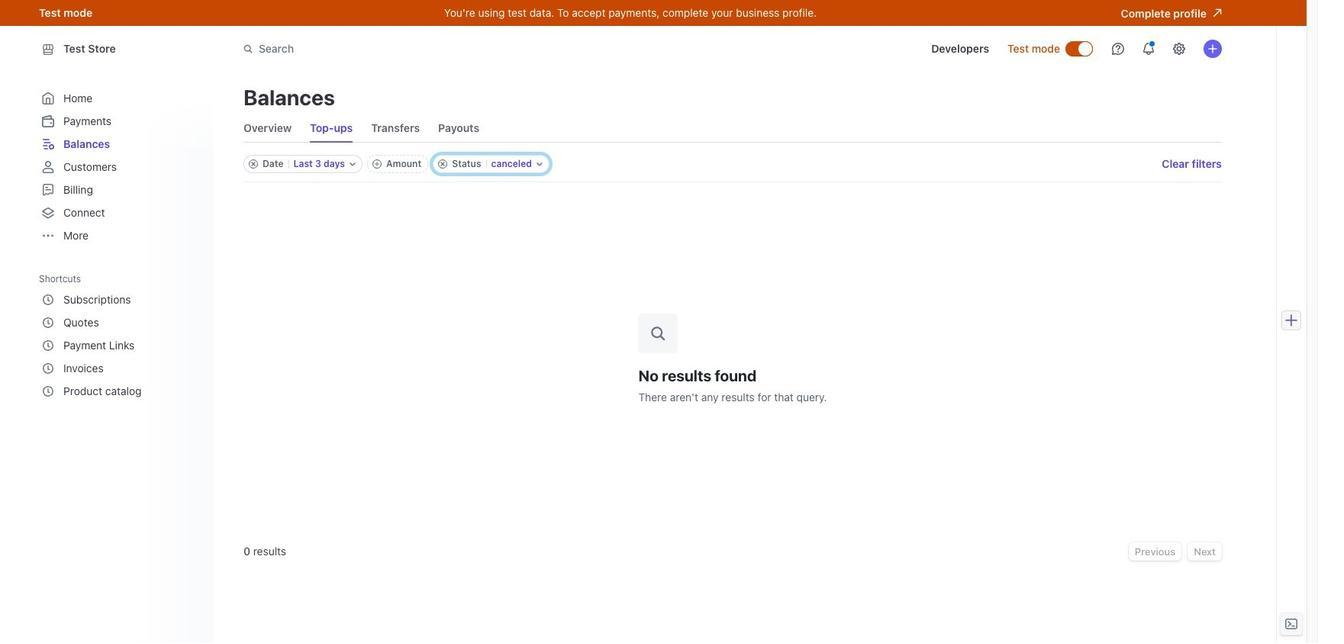 Task type: locate. For each thing, give the bounding box(es) containing it.
manage shortcuts image
[[185, 274, 195, 283]]

remove date image
[[249, 160, 258, 169]]

None search field
[[234, 35, 665, 63]]

Test mode checkbox
[[1066, 42, 1092, 56]]

toolbar
[[243, 155, 549, 173]]

add amount image
[[372, 160, 382, 169]]

notifications image
[[1143, 43, 1155, 55]]

2 shortcuts element from the top
[[39, 288, 198, 403]]

tab list
[[243, 114, 479, 142]]

shortcuts element
[[39, 268, 201, 403], [39, 288, 198, 403]]



Task type: describe. For each thing, give the bounding box(es) containing it.
Search text field
[[234, 35, 665, 63]]

core navigation links element
[[39, 87, 198, 247]]

edit status image
[[536, 161, 543, 167]]

edit date image
[[349, 161, 356, 167]]

settings image
[[1173, 43, 1185, 55]]

1 shortcuts element from the top
[[39, 268, 201, 403]]

help image
[[1112, 43, 1124, 55]]

remove status image
[[438, 160, 447, 169]]



Task type: vqa. For each thing, say whether or not it's contained in the screenshot.
Add Amount IMAGE
yes



